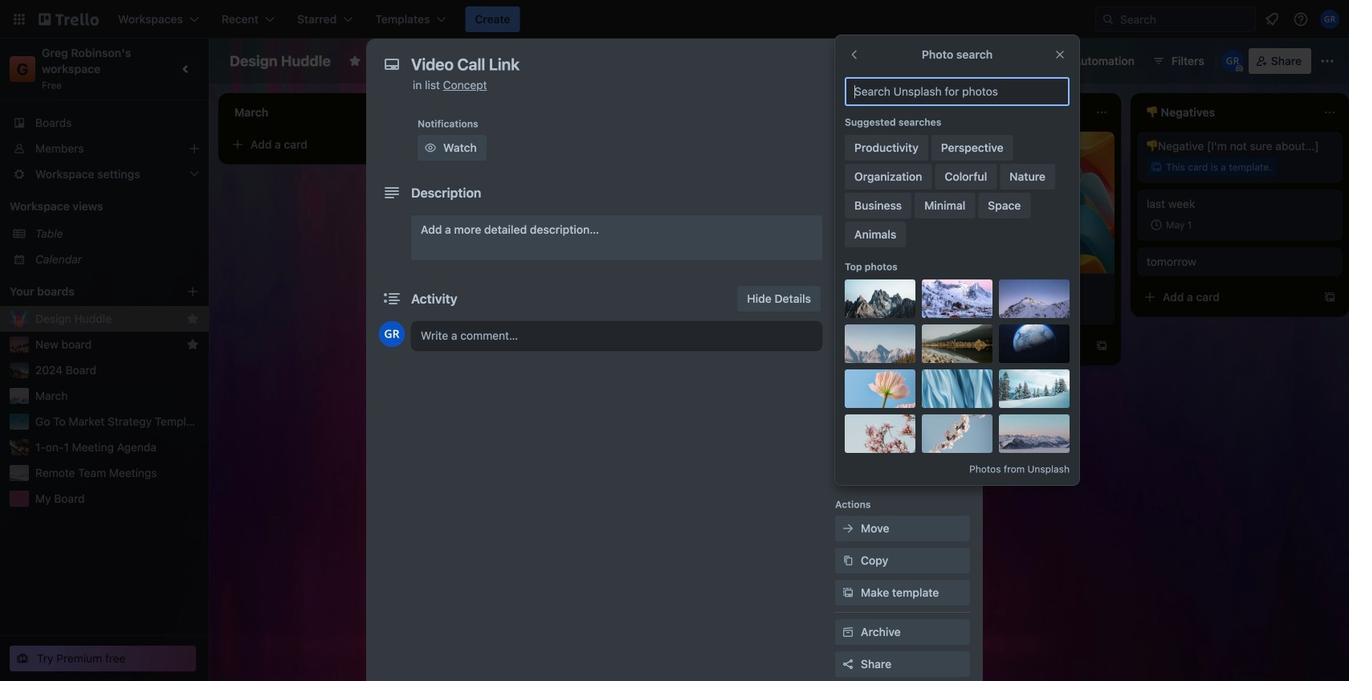Task type: describe. For each thing, give the bounding box(es) containing it.
primary element
[[0, 0, 1349, 39]]

0 horizontal spatial create from template… image
[[639, 316, 652, 329]]

2 starred icon image from the top
[[186, 338, 199, 351]]

Search field
[[1115, 8, 1255, 31]]

Search Unsplash for photos text field
[[845, 77, 1070, 106]]

your boards with 8 items element
[[10, 282, 162, 301]]

star or unstar board image
[[348, 55, 361, 67]]

close dialog image
[[951, 51, 970, 71]]

open information menu image
[[1293, 11, 1309, 27]]

3 sm image from the top
[[840, 624, 856, 640]]

search image
[[1102, 13, 1115, 26]]

0 vertical spatial create from template… image
[[867, 281, 880, 294]]

1 starred icon image from the top
[[186, 312, 199, 325]]

board image
[[518, 54, 531, 67]]

0 vertical spatial create from template… image
[[411, 138, 424, 151]]

greg robinson (gregrobinson96) image
[[379, 321, 405, 347]]

1 horizontal spatial create from template… image
[[1095, 339, 1108, 352]]

1 sm image from the top
[[840, 133, 856, 149]]

2 horizontal spatial create from template… image
[[1324, 291, 1336, 304]]



Task type: vqa. For each thing, say whether or not it's contained in the screenshot.
forward icon to the top
no



Task type: locate. For each thing, give the bounding box(es) containing it.
0 horizontal spatial create from template… image
[[411, 138, 424, 151]]

Write a comment text field
[[411, 321, 822, 350]]

2 vertical spatial create from template… image
[[1095, 339, 1108, 352]]

1 vertical spatial sm image
[[840, 165, 856, 182]]

1 vertical spatial starred icon image
[[186, 338, 199, 351]]

1 vertical spatial create from template… image
[[639, 316, 652, 329]]

0 vertical spatial greg robinson (gregrobinson96) image
[[1320, 10, 1340, 29]]

create from template… image
[[867, 281, 880, 294], [639, 316, 652, 329]]

2 vertical spatial sm image
[[840, 624, 856, 640]]

Board name text field
[[222, 48, 339, 74]]

0 horizontal spatial greg robinson (gregrobinson96) image
[[1221, 50, 1244, 72]]

1 horizontal spatial greg robinson (gregrobinson96) image
[[1320, 10, 1340, 29]]

0 vertical spatial starred icon image
[[186, 312, 199, 325]]

create from template… image
[[411, 138, 424, 151], [1324, 291, 1336, 304], [1095, 339, 1108, 352]]

1 vertical spatial create from template… image
[[1324, 291, 1336, 304]]

0 notifications image
[[1263, 10, 1282, 29]]

greg robinson (gregrobinson96) image down search field
[[1221, 50, 1244, 72]]

1 horizontal spatial create from template… image
[[867, 281, 880, 294]]

sm image
[[840, 133, 856, 149], [840, 165, 856, 182], [840, 624, 856, 640]]

show menu image
[[1320, 53, 1336, 69]]

None checkbox
[[1147, 215, 1197, 235]]

1 vertical spatial greg robinson (gregrobinson96) image
[[1221, 50, 1244, 72]]

greg robinson (gregrobinson96) image right open information menu image
[[1320, 10, 1340, 29]]

starred icon image
[[186, 312, 199, 325], [186, 338, 199, 351]]

2 sm image from the top
[[840, 165, 856, 182]]

add board image
[[186, 285, 199, 298]]

sm image
[[1051, 48, 1074, 71], [422, 140, 439, 156], [840, 294, 856, 310], [840, 520, 856, 537], [840, 553, 856, 569], [840, 585, 856, 601]]

None text field
[[403, 50, 933, 79]]

greg robinson (gregrobinson96) image
[[1320, 10, 1340, 29], [1221, 50, 1244, 72]]

0 vertical spatial sm image
[[840, 133, 856, 149]]



